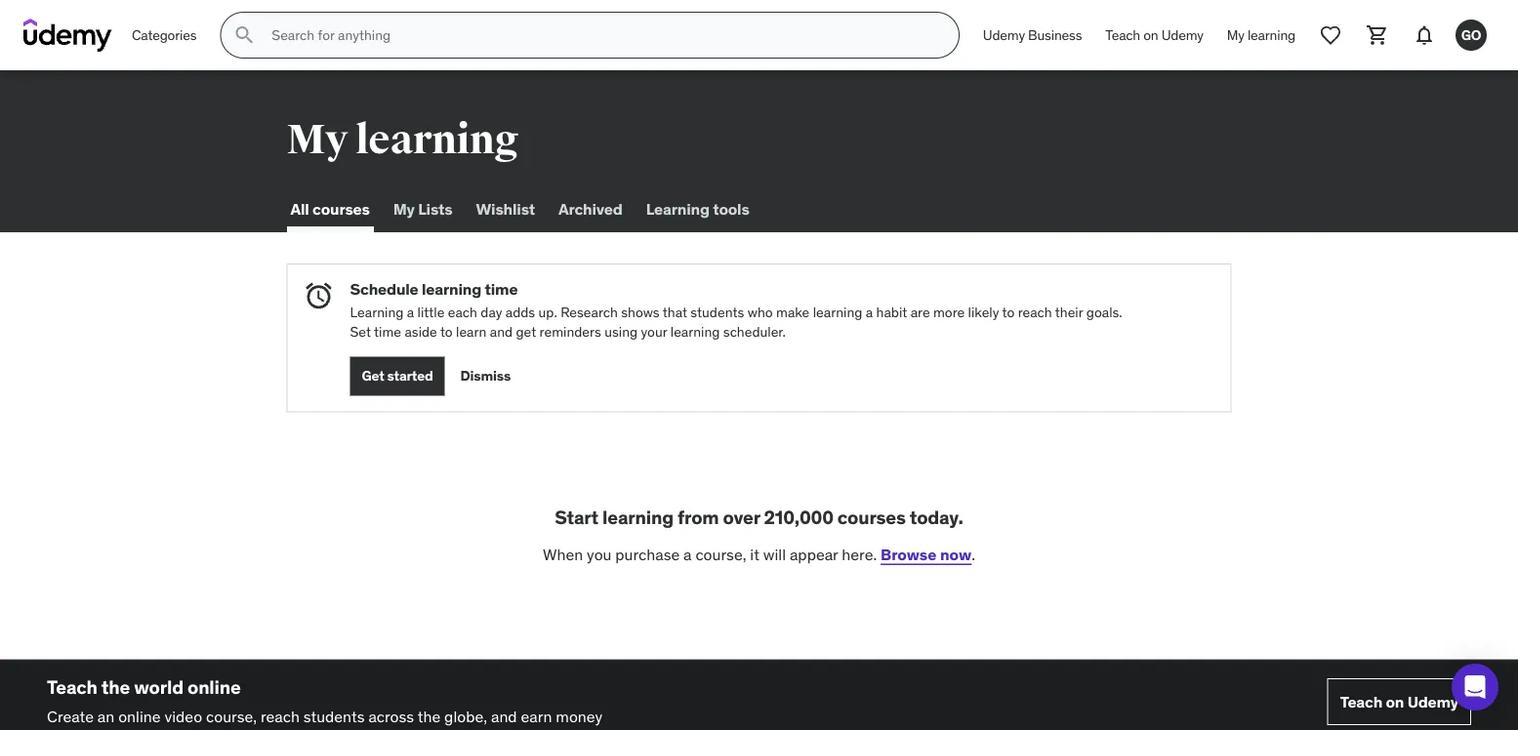 Task type: vqa. For each thing, say whether or not it's contained in the screenshot.
left Cft)
no



Task type: locate. For each thing, give the bounding box(es) containing it.
0 vertical spatial teach on udemy
[[1106, 26, 1204, 44]]

students left across
[[303, 707, 365, 727]]

0 vertical spatial students
[[691, 303, 745, 321]]

my learning
[[1227, 26, 1296, 44], [287, 114, 519, 165]]

to down "little"
[[440, 323, 453, 340]]

now
[[940, 545, 972, 565]]

learning tools
[[646, 199, 750, 219]]

0 horizontal spatial students
[[303, 707, 365, 727]]

on
[[1144, 26, 1159, 44], [1386, 692, 1405, 712]]

world
[[134, 675, 184, 699]]

1 horizontal spatial my
[[393, 199, 415, 219]]

1 vertical spatial online
[[118, 707, 161, 727]]

1 vertical spatial reach
[[261, 707, 300, 727]]

and
[[490, 323, 513, 340], [491, 707, 517, 727]]

my up the all courses
[[287, 114, 348, 165]]

each
[[448, 303, 478, 321]]

students up scheduler.
[[691, 303, 745, 321]]

teach on udemy
[[1106, 26, 1204, 44], [1341, 692, 1459, 712]]

learning
[[1248, 26, 1296, 44], [355, 114, 519, 165], [422, 279, 482, 299], [813, 303, 863, 321], [671, 323, 720, 340], [603, 505, 674, 529]]

1 vertical spatial and
[[491, 707, 517, 727]]

and down day
[[490, 323, 513, 340]]

course,
[[696, 545, 747, 565], [206, 707, 257, 727]]

video
[[165, 707, 202, 727]]

1 horizontal spatial teach on udemy
[[1341, 692, 1459, 712]]

0 horizontal spatial the
[[101, 675, 130, 699]]

0 vertical spatial reach
[[1018, 303, 1052, 321]]

1 horizontal spatial courses
[[838, 505, 906, 529]]

1 vertical spatial course,
[[206, 707, 257, 727]]

reach
[[1018, 303, 1052, 321], [261, 707, 300, 727]]

1 vertical spatial time
[[374, 323, 401, 340]]

udemy for the rightmost teach on udemy link
[[1408, 692, 1459, 712]]

1 vertical spatial learning
[[350, 303, 404, 321]]

more
[[934, 303, 965, 321]]

my learning up my lists
[[287, 114, 519, 165]]

udemy
[[983, 26, 1025, 44], [1162, 26, 1204, 44], [1408, 692, 1459, 712]]

udemy business
[[983, 26, 1082, 44]]

categories
[[132, 26, 197, 44]]

started
[[387, 367, 433, 385]]

the up 'an'
[[101, 675, 130, 699]]

little
[[418, 303, 445, 321]]

goals.
[[1087, 303, 1123, 321]]

and inside teach the world online create an online video course, reach students across the globe, and earn money
[[491, 707, 517, 727]]

0 horizontal spatial to
[[440, 323, 453, 340]]

1 vertical spatial the
[[418, 707, 441, 727]]

my left lists
[[393, 199, 415, 219]]

wishlist image
[[1319, 23, 1343, 47]]

0 vertical spatial and
[[490, 323, 513, 340]]

earn
[[521, 707, 552, 727]]

1 vertical spatial teach on udemy link
[[1328, 679, 1472, 726]]

day
[[481, 303, 502, 321]]

my left 'wishlist' icon
[[1227, 26, 1245, 44]]

the
[[101, 675, 130, 699], [418, 707, 441, 727]]

students inside teach the world online create an online video course, reach students across the globe, and earn money
[[303, 707, 365, 727]]

aside
[[405, 323, 437, 340]]

course, left it
[[696, 545, 747, 565]]

online up 'video'
[[187, 675, 241, 699]]

1 horizontal spatial my learning
[[1227, 26, 1296, 44]]

my learning left 'wishlist' icon
[[1227, 26, 1296, 44]]

archived
[[559, 199, 623, 219]]

go
[[1462, 26, 1482, 44]]

1 horizontal spatial time
[[485, 279, 518, 299]]

1 horizontal spatial teach on udemy link
[[1328, 679, 1472, 726]]

0 horizontal spatial my learning
[[287, 114, 519, 165]]

1 vertical spatial my
[[287, 114, 348, 165]]

a
[[407, 303, 414, 321], [866, 303, 873, 321], [684, 545, 692, 565]]

0 horizontal spatial course,
[[206, 707, 257, 727]]

to right likely
[[1003, 303, 1015, 321]]

my
[[1227, 26, 1245, 44], [287, 114, 348, 165], [393, 199, 415, 219]]

1 horizontal spatial course,
[[696, 545, 747, 565]]

and left earn
[[491, 707, 517, 727]]

learning down schedule
[[350, 303, 404, 321]]

learning left tools
[[646, 199, 710, 219]]

my lists link
[[389, 186, 456, 232]]

Search for anything text field
[[268, 19, 935, 52]]

dismiss button
[[461, 357, 511, 396]]

0 horizontal spatial teach
[[47, 675, 97, 699]]

0 horizontal spatial teach on udemy link
[[1094, 12, 1216, 59]]

research
[[561, 303, 618, 321]]

online
[[187, 675, 241, 699], [118, 707, 161, 727]]

teach on udemy link
[[1094, 12, 1216, 59], [1328, 679, 1472, 726]]

students
[[691, 303, 745, 321], [303, 707, 365, 727]]

udemy business link
[[972, 12, 1094, 59]]

0 horizontal spatial learning
[[350, 303, 404, 321]]

a down the from
[[684, 545, 692, 565]]

reach left their
[[1018, 303, 1052, 321]]

0 horizontal spatial courses
[[313, 199, 370, 219]]

0 horizontal spatial teach on udemy
[[1106, 26, 1204, 44]]

2 horizontal spatial teach
[[1341, 692, 1383, 712]]

time up day
[[485, 279, 518, 299]]

reach right 'video'
[[261, 707, 300, 727]]

my for my learning link
[[1227, 26, 1245, 44]]

to
[[1003, 303, 1015, 321], [440, 323, 453, 340]]

2 vertical spatial my
[[393, 199, 415, 219]]

0 vertical spatial to
[[1003, 303, 1015, 321]]

1 horizontal spatial to
[[1003, 303, 1015, 321]]

all courses link
[[287, 186, 374, 232]]

1 horizontal spatial learning
[[646, 199, 710, 219]]

schedule
[[350, 279, 419, 299]]

1 vertical spatial students
[[303, 707, 365, 727]]

210,000
[[764, 505, 834, 529]]

0 horizontal spatial online
[[118, 707, 161, 727]]

learning down that
[[671, 323, 720, 340]]

2 horizontal spatial udemy
[[1408, 692, 1459, 712]]

wishlist link
[[472, 186, 539, 232]]

0 vertical spatial learning
[[646, 199, 710, 219]]

1 horizontal spatial students
[[691, 303, 745, 321]]

courses
[[313, 199, 370, 219], [838, 505, 906, 529]]

1 vertical spatial my learning
[[287, 114, 519, 165]]

scheduler.
[[724, 323, 786, 340]]

1 vertical spatial to
[[440, 323, 453, 340]]

teach
[[1106, 26, 1141, 44], [47, 675, 97, 699], [1341, 692, 1383, 712]]

0 horizontal spatial udemy
[[983, 26, 1025, 44]]

1 vertical spatial on
[[1386, 692, 1405, 712]]

2 horizontal spatial my
[[1227, 26, 1245, 44]]

start learning from over 210,000 courses today.
[[555, 505, 964, 529]]

0 vertical spatial course,
[[696, 545, 747, 565]]

purchase
[[616, 545, 680, 565]]

courses right 'all'
[[313, 199, 370, 219]]

1 horizontal spatial on
[[1386, 692, 1405, 712]]

0 vertical spatial on
[[1144, 26, 1159, 44]]

when
[[543, 545, 583, 565]]

go link
[[1448, 12, 1495, 59]]

courses up here.
[[838, 505, 906, 529]]

0 vertical spatial online
[[187, 675, 241, 699]]

learning right make
[[813, 303, 863, 321]]

time right set
[[374, 323, 401, 340]]

reach inside teach the world online create an online video course, reach students across the globe, and earn money
[[261, 707, 300, 727]]

0 horizontal spatial reach
[[261, 707, 300, 727]]

a left habit
[[866, 303, 873, 321]]

.
[[972, 545, 976, 565]]

learning left 'wishlist' icon
[[1248, 26, 1296, 44]]

1 horizontal spatial reach
[[1018, 303, 1052, 321]]

set
[[350, 323, 371, 340]]

course, right 'video'
[[206, 707, 257, 727]]

an
[[98, 707, 115, 727]]

0 vertical spatial my
[[1227, 26, 1245, 44]]

a left "little"
[[407, 303, 414, 321]]

business
[[1029, 26, 1082, 44]]

the left globe,
[[418, 707, 441, 727]]

you
[[587, 545, 612, 565]]

dismiss
[[461, 367, 511, 385]]

learning up lists
[[355, 114, 519, 165]]

online right 'an'
[[118, 707, 161, 727]]

1 horizontal spatial online
[[187, 675, 241, 699]]

0 vertical spatial time
[[485, 279, 518, 299]]

time
[[485, 279, 518, 299], [374, 323, 401, 340]]

1 horizontal spatial udemy
[[1162, 26, 1204, 44]]

learning
[[646, 199, 710, 219], [350, 303, 404, 321]]

your
[[641, 323, 667, 340]]



Task type: describe. For each thing, give the bounding box(es) containing it.
learning tools link
[[642, 186, 754, 232]]

start
[[555, 505, 599, 529]]

up.
[[539, 303, 557, 321]]

here.
[[842, 545, 877, 565]]

get
[[516, 323, 536, 340]]

it
[[750, 545, 760, 565]]

notifications image
[[1413, 23, 1437, 47]]

that
[[663, 303, 688, 321]]

globe,
[[444, 707, 487, 727]]

my learning link
[[1216, 12, 1308, 59]]

money
[[556, 707, 603, 727]]

browse
[[881, 545, 937, 565]]

create
[[47, 707, 94, 727]]

1 horizontal spatial a
[[684, 545, 692, 565]]

archived link
[[555, 186, 627, 232]]

udemy image
[[23, 19, 112, 52]]

0 horizontal spatial a
[[407, 303, 414, 321]]

when you purchase a course, it will appear here. browse now .
[[543, 545, 976, 565]]

get started
[[362, 367, 433, 385]]

their
[[1056, 303, 1083, 321]]

appear
[[790, 545, 838, 565]]

likely
[[968, 303, 1000, 321]]

wishlist
[[476, 199, 535, 219]]

students inside schedule learning time learning a little each day adds up. research shows that students who make learning a habit are more likely to reach their goals. set time aside to learn and get reminders using your learning scheduler.
[[691, 303, 745, 321]]

learning up the purchase
[[603, 505, 674, 529]]

categories button
[[120, 12, 208, 59]]

habit
[[877, 303, 908, 321]]

learning up each
[[422, 279, 482, 299]]

shows
[[621, 303, 660, 321]]

2 horizontal spatial a
[[866, 303, 873, 321]]

submit search image
[[233, 23, 256, 47]]

my lists
[[393, 199, 453, 219]]

from
[[678, 505, 719, 529]]

using
[[605, 323, 638, 340]]

over
[[723, 505, 760, 529]]

1 horizontal spatial teach
[[1106, 26, 1141, 44]]

0 vertical spatial my learning
[[1227, 26, 1296, 44]]

udemy for top teach on udemy link
[[1162, 26, 1204, 44]]

1 vertical spatial courses
[[838, 505, 906, 529]]

across
[[369, 707, 414, 727]]

adds
[[506, 303, 535, 321]]

all
[[291, 199, 309, 219]]

are
[[911, 303, 930, 321]]

1 horizontal spatial the
[[418, 707, 441, 727]]

browse now link
[[881, 545, 972, 565]]

1 vertical spatial teach on udemy
[[1341, 692, 1459, 712]]

teach inside teach the world online create an online video course, reach students across the globe, and earn money
[[47, 675, 97, 699]]

0 horizontal spatial time
[[374, 323, 401, 340]]

learning inside schedule learning time learning a little each day adds up. research shows that students who make learning a habit are more likely to reach their goals. set time aside to learn and get reminders using your learning scheduler.
[[350, 303, 404, 321]]

lists
[[418, 199, 453, 219]]

make
[[776, 303, 810, 321]]

today.
[[910, 505, 964, 529]]

learn
[[456, 323, 487, 340]]

tools
[[713, 199, 750, 219]]

course, inside teach the world online create an online video course, reach students across the globe, and earn money
[[206, 707, 257, 727]]

get started button
[[350, 357, 445, 396]]

schedule learning time learning a little each day adds up. research shows that students who make learning a habit are more likely to reach their goals. set time aside to learn and get reminders using your learning scheduler.
[[350, 279, 1123, 340]]

all courses
[[291, 199, 370, 219]]

will
[[764, 545, 786, 565]]

0 vertical spatial teach on udemy link
[[1094, 12, 1216, 59]]

0 vertical spatial courses
[[313, 199, 370, 219]]

reminders
[[540, 323, 601, 340]]

0 horizontal spatial on
[[1144, 26, 1159, 44]]

reach inside schedule learning time learning a little each day adds up. research shows that students who make learning a habit are more likely to reach their goals. set time aside to learn and get reminders using your learning scheduler.
[[1018, 303, 1052, 321]]

my for 'my lists' link
[[393, 199, 415, 219]]

0 horizontal spatial my
[[287, 114, 348, 165]]

get
[[362, 367, 384, 385]]

teach the world online create an online video course, reach students across the globe, and earn money
[[47, 675, 603, 727]]

0 vertical spatial the
[[101, 675, 130, 699]]

who
[[748, 303, 773, 321]]

and inside schedule learning time learning a little each day adds up. research shows that students who make learning a habit are more likely to reach their goals. set time aside to learn and get reminders using your learning scheduler.
[[490, 323, 513, 340]]



